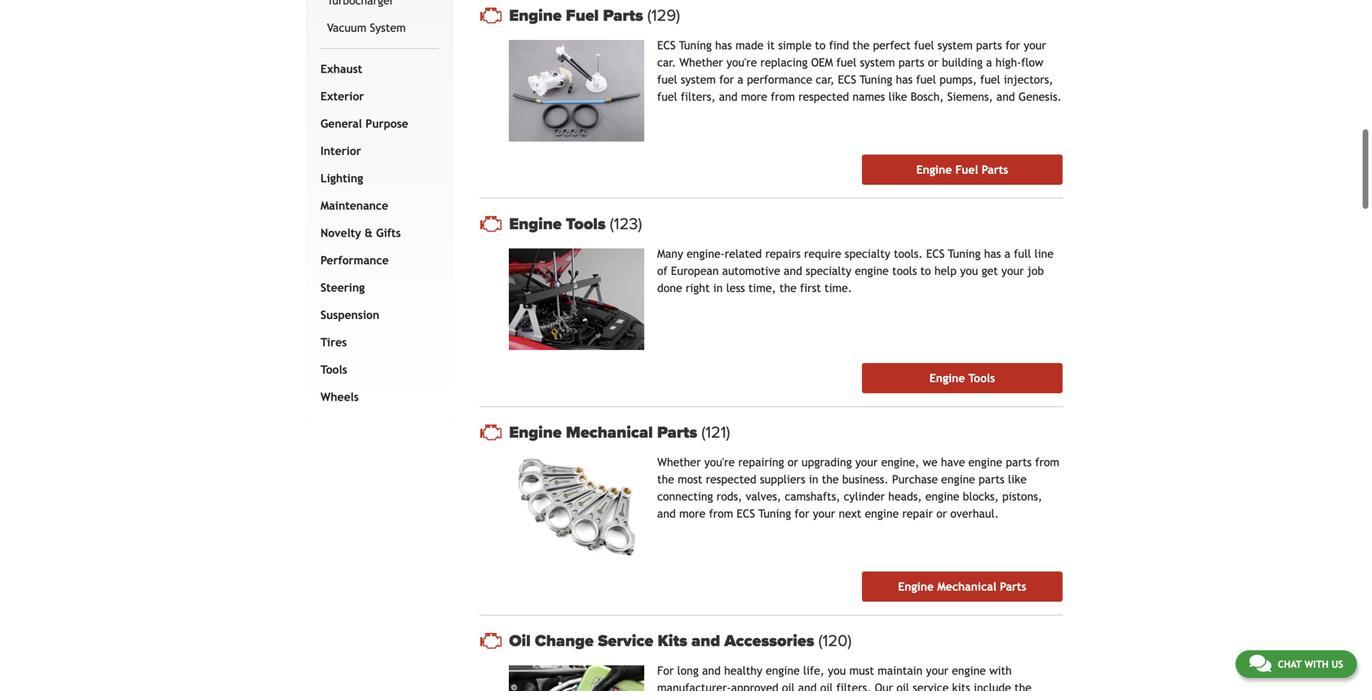 Task type: describe. For each thing, give the bounding box(es) containing it.
engine tools for the topmost engine tools link
[[509, 214, 610, 234]]

next
[[839, 507, 862, 520]]

or inside the ecs tuning has made it simple to find the perfect fuel system parts for your car. whether you're replacing oem fuel system parts or building a high-flow fuel system for a performance car, ecs tuning has fuel pumps, fuel injectors, fuel filters, and more from respected names like bosch, siemens, and genesis.
[[928, 56, 939, 69]]

performance link
[[317, 247, 436, 274]]

and right kits
[[692, 631, 721, 651]]

1 vertical spatial specialty
[[806, 264, 852, 277]]

engine tools for the bottom engine tools link
[[930, 372, 996, 385]]

engine-
[[687, 247, 725, 260]]

automotive
[[723, 264, 781, 277]]

tires
[[321, 336, 347, 349]]

0 horizontal spatial tools
[[321, 363, 347, 376]]

your up business.
[[856, 456, 878, 469]]

you're inside the ecs tuning has made it simple to find the perfect fuel system parts for your car. whether you're replacing oem fuel system parts or building a high-flow fuel system for a performance car, ecs tuning has fuel pumps, fuel injectors, fuel filters, and more from respected names like bosch, siemens, and genesis.
[[727, 56, 757, 69]]

accessories
[[725, 631, 815, 651]]

time.
[[825, 282, 853, 295]]

engine right have
[[969, 456, 1003, 469]]

oil change service kits and accessories link
[[509, 631, 1063, 651]]

engine mechanical parts thumbnail image image
[[509, 457, 645, 558]]

parts up pistons,
[[1006, 456, 1032, 469]]

wheels link
[[317, 383, 436, 411]]

tuning up names
[[860, 73, 893, 86]]

0 vertical spatial engine mechanical parts link
[[509, 423, 1063, 442]]

to inside the ecs tuning has made it simple to find the perfect fuel system parts for your car. whether you're replacing oem fuel system parts or building a high-flow fuel system for a performance car, ecs tuning has fuel pumps, fuel injectors, fuel filters, and more from respected names like bosch, siemens, and genesis.
[[815, 39, 826, 52]]

oil change service kits and accessories
[[509, 631, 819, 651]]

respected inside whether you're repairing or upgrading your engine, we have engine parts from the most respected suppliers in the business. purchase engine parts like connecting rods, valves, camshafts, cylinder heads, engine blocks, pistons, and more from ecs tuning for your next engine repair or overhaul.
[[706, 473, 757, 486]]

business.
[[843, 473, 889, 486]]

kits
[[658, 631, 688, 651]]

made
[[736, 39, 764, 52]]

like inside whether you're repairing or upgrading your engine, we have engine parts from the most respected suppliers in the business. purchase engine parts like connecting rods, valves, camshafts, cylinder heads, engine blocks, pistons, and more from ecs tuning for your next engine repair or overhaul.
[[1009, 473, 1027, 486]]

parts up the high-
[[977, 39, 1003, 52]]

tools for the bottom engine tools link
[[969, 372, 996, 385]]

ecs up car.
[[658, 39, 676, 52]]

it
[[767, 39, 775, 52]]

tools.
[[894, 247, 923, 260]]

blocks,
[[963, 490, 999, 503]]

engine for the topmost engine tools link
[[509, 214, 562, 234]]

suspension
[[321, 308, 380, 321]]

novelty & gifts link
[[317, 219, 436, 247]]

1 vertical spatial engine fuel parts link
[[862, 155, 1063, 185]]

oem
[[812, 56, 833, 69]]

european
[[671, 264, 719, 277]]

whether inside whether you're repairing or upgrading your engine, we have engine parts from the most respected suppliers in the business. purchase engine parts like connecting rods, valves, camshafts, cylinder heads, engine blocks, pistons, and more from ecs tuning for your next engine repair or overhaul.
[[658, 456, 701, 469]]

car.
[[658, 56, 676, 69]]

mechanical for the topmost engine mechanical parts link
[[566, 423, 653, 442]]

lighting
[[321, 172, 363, 185]]

bosch,
[[911, 90, 944, 103]]

1 vertical spatial engine tools link
[[862, 363, 1063, 393]]

fuel right perfect
[[915, 39, 935, 52]]

engine for the topmost engine mechanical parts link
[[509, 423, 562, 442]]

0 vertical spatial has
[[716, 39, 732, 52]]

system
[[370, 21, 406, 34]]

pumps,
[[940, 73, 977, 86]]

vacuum
[[327, 21, 367, 34]]

siemens,
[[948, 90, 994, 103]]

steering link
[[317, 274, 436, 301]]

from inside the ecs tuning has made it simple to find the perfect fuel system parts for your car. whether you're replacing oem fuel system parts or building a high-flow fuel system for a performance car, ecs tuning has fuel pumps, fuel injectors, fuel filters, and more from respected names like bosch, siemens, and genesis.
[[771, 90, 795, 103]]

right
[[686, 282, 710, 295]]

interior link
[[317, 137, 436, 165]]

connecting
[[658, 490, 713, 503]]

less
[[727, 282, 745, 295]]

gifts
[[376, 226, 401, 239]]

get
[[982, 264, 999, 277]]

has inside many engine-related repairs require specialty tools. ecs tuning has a full line of european automotive and specialty engine tools to help you get your job done right in less time, the first time.
[[985, 247, 1002, 260]]

high-
[[996, 56, 1022, 69]]

0 vertical spatial fuel
[[566, 6, 599, 25]]

full
[[1014, 247, 1032, 260]]

cylinder
[[844, 490, 885, 503]]

find
[[829, 39, 850, 52]]

job
[[1028, 264, 1045, 277]]

0 horizontal spatial from
[[709, 507, 734, 520]]

in inside whether you're repairing or upgrading your engine, we have engine parts from the most respected suppliers in the business. purchase engine parts like connecting rods, valves, camshafts, cylinder heads, engine blocks, pistons, and more from ecs tuning for your next engine repair or overhaul.
[[809, 473, 819, 486]]

parts up blocks,
[[979, 473, 1005, 486]]

parts down perfect
[[899, 56, 925, 69]]

in inside many engine-related repairs require specialty tools. ecs tuning has a full line of european automotive and specialty engine tools to help you get your job done right in less time, the first time.
[[714, 282, 723, 295]]

engine tools thumbnail image image
[[509, 249, 645, 350]]

interior
[[321, 144, 361, 157]]

filters,
[[681, 90, 716, 103]]

a inside many engine-related repairs require specialty tools. ecs tuning has a full line of european automotive and specialty engine tools to help you get your job done right in less time, the first time.
[[1005, 247, 1011, 260]]

building
[[942, 56, 983, 69]]

first
[[800, 282, 821, 295]]

many engine-related repairs require specialty tools. ecs tuning has a full line of european automotive and specialty engine tools to help you get your job done right in less time, the first time.
[[658, 247, 1054, 295]]

fuel down find
[[837, 56, 857, 69]]

ecs right car,
[[838, 73, 857, 86]]

suppliers
[[760, 473, 806, 486]]

steering
[[321, 281, 365, 294]]

fuel up bosch,
[[917, 73, 937, 86]]

general
[[321, 117, 362, 130]]

engine up repair
[[926, 490, 960, 503]]

tools
[[893, 264, 917, 277]]

overhaul.
[[951, 507, 999, 520]]

tools link
[[317, 356, 436, 383]]

engine down cylinder
[[865, 507, 899, 520]]

camshafts,
[[785, 490, 841, 503]]

&
[[365, 226, 373, 239]]

car,
[[816, 73, 835, 86]]

exhaust link
[[317, 55, 436, 83]]

mechanical for bottommost engine mechanical parts link
[[938, 580, 997, 593]]

related
[[725, 247, 762, 260]]

we
[[923, 456, 938, 469]]

maintenance
[[321, 199, 388, 212]]

change
[[535, 631, 594, 651]]

repairs
[[766, 247, 801, 260]]

general purpose
[[321, 117, 409, 130]]

0 horizontal spatial system
[[681, 73, 716, 86]]

flow
[[1022, 56, 1044, 69]]

more inside the ecs tuning has made it simple to find the perfect fuel system parts for your car. whether you're replacing oem fuel system parts or building a high-flow fuel system for a performance car, ecs tuning has fuel pumps, fuel injectors, fuel filters, and more from respected names like bosch, siemens, and genesis.
[[741, 90, 768, 103]]

oil
[[509, 631, 531, 651]]

vacuum system
[[327, 21, 406, 34]]

simple
[[779, 39, 812, 52]]

perfect
[[873, 39, 911, 52]]

1 horizontal spatial a
[[987, 56, 993, 69]]

tires link
[[317, 329, 436, 356]]

engine for the bottom engine tools link
[[930, 372, 966, 385]]

1 horizontal spatial has
[[896, 73, 913, 86]]

engine mechanical parts for bottommost engine mechanical parts link
[[899, 580, 1027, 593]]

comments image
[[1250, 654, 1272, 673]]

your down camshafts,
[[813, 507, 836, 520]]

0 horizontal spatial for
[[720, 73, 734, 86]]

injectors,
[[1004, 73, 1054, 86]]

1 vertical spatial a
[[738, 73, 744, 86]]

performance
[[321, 254, 389, 267]]

names
[[853, 90, 886, 103]]

your inside many engine-related repairs require specialty tools. ecs tuning has a full line of european automotive and specialty engine tools to help you get your job done right in less time, the first time.
[[1002, 264, 1024, 277]]

repair
[[903, 507, 933, 520]]



Task type: locate. For each thing, give the bounding box(es) containing it.
your inside the ecs tuning has made it simple to find the perfect fuel system parts for your car. whether you're replacing oem fuel system parts or building a high-flow fuel system for a performance car, ecs tuning has fuel pumps, fuel injectors, fuel filters, and more from respected names like bosch, siemens, and genesis.
[[1024, 39, 1047, 52]]

the right find
[[853, 39, 870, 52]]

2 horizontal spatial has
[[985, 247, 1002, 260]]

specialty
[[845, 247, 891, 260], [806, 264, 852, 277]]

respected down car,
[[799, 90, 850, 103]]

you're inside whether you're repairing or upgrading your engine, we have engine parts from the most respected suppliers in the business. purchase engine parts like connecting rods, valves, camshafts, cylinder heads, engine blocks, pistons, and more from ecs tuning for your next engine repair or overhaul.
[[705, 456, 735, 469]]

engine mechanical parts up engine mechanical parts thumbnail image
[[509, 423, 702, 442]]

tools
[[566, 214, 606, 234], [321, 363, 347, 376], [969, 372, 996, 385]]

1 vertical spatial engine tools
[[930, 372, 996, 385]]

fuel
[[566, 6, 599, 25], [956, 163, 979, 176]]

0 vertical spatial whether
[[680, 56, 723, 69]]

0 horizontal spatial like
[[889, 90, 908, 103]]

1 horizontal spatial in
[[809, 473, 819, 486]]

more down connecting
[[680, 507, 706, 520]]

1 vertical spatial to
[[921, 264, 932, 277]]

0 vertical spatial engine tools
[[509, 214, 610, 234]]

ecs
[[658, 39, 676, 52], [838, 73, 857, 86], [927, 247, 945, 260], [737, 507, 756, 520]]

0 vertical spatial engine fuel parts link
[[509, 6, 1063, 25]]

and inside many engine-related repairs require specialty tools. ecs tuning has a full line of european automotive and specialty engine tools to help you get your job done right in less time, the first time.
[[784, 264, 803, 277]]

repairing
[[739, 456, 785, 469]]

respected inside the ecs tuning has made it simple to find the perfect fuel system parts for your car. whether you're replacing oem fuel system parts or building a high-flow fuel system for a performance car, ecs tuning has fuel pumps, fuel injectors, fuel filters, and more from respected names like bosch, siemens, and genesis.
[[799, 90, 850, 103]]

1 horizontal spatial engine tools
[[930, 372, 996, 385]]

0 horizontal spatial more
[[680, 507, 706, 520]]

0 vertical spatial a
[[987, 56, 993, 69]]

1 horizontal spatial system
[[860, 56, 896, 69]]

engine tools link
[[509, 214, 1063, 234], [862, 363, 1063, 393]]

0 horizontal spatial in
[[714, 282, 723, 295]]

done
[[658, 282, 683, 295]]

tuning inside whether you're repairing or upgrading your engine, we have engine parts from the most respected suppliers in the business. purchase engine parts like connecting rods, valves, camshafts, cylinder heads, engine blocks, pistons, and more from ecs tuning for your next engine repair or overhaul.
[[759, 507, 792, 520]]

0 horizontal spatial to
[[815, 39, 826, 52]]

tuning up the you
[[948, 247, 981, 260]]

whether up filters,
[[680, 56, 723, 69]]

the left most
[[658, 473, 675, 486]]

engine fuel parts link down 'siemens,'
[[862, 155, 1063, 185]]

from up pistons,
[[1036, 456, 1060, 469]]

exterior link
[[317, 83, 436, 110]]

1 horizontal spatial engine mechanical parts
[[899, 580, 1027, 593]]

engine,
[[882, 456, 920, 469]]

0 horizontal spatial engine mechanical parts
[[509, 423, 702, 442]]

1 horizontal spatial tools
[[566, 214, 606, 234]]

whether inside the ecs tuning has made it simple to find the perfect fuel system parts for your car. whether you're replacing oem fuel system parts or building a high-flow fuel system for a performance car, ecs tuning has fuel pumps, fuel injectors, fuel filters, and more from respected names like bosch, siemens, and genesis.
[[680, 56, 723, 69]]

has up bosch,
[[896, 73, 913, 86]]

or left building
[[928, 56, 939, 69]]

engine inside many engine-related repairs require specialty tools. ecs tuning has a full line of european automotive and specialty engine tools to help you get your job done right in less time, the first time.
[[855, 264, 889, 277]]

0 vertical spatial in
[[714, 282, 723, 295]]

tools for the topmost engine tools link
[[566, 214, 606, 234]]

0 vertical spatial to
[[815, 39, 826, 52]]

chat
[[1278, 658, 1302, 670]]

suspension link
[[317, 301, 436, 329]]

engine fuel parts for top engine fuel parts link
[[509, 6, 648, 25]]

most
[[678, 473, 703, 486]]

engine down have
[[942, 473, 976, 486]]

0 vertical spatial like
[[889, 90, 908, 103]]

fuel down car.
[[658, 73, 678, 86]]

1 horizontal spatial from
[[771, 90, 795, 103]]

help
[[935, 264, 957, 277]]

ecs inside whether you're repairing or upgrading your engine, we have engine parts from the most respected suppliers in the business. purchase engine parts like connecting rods, valves, camshafts, cylinder heads, engine blocks, pistons, and more from ecs tuning for your next engine repair or overhaul.
[[737, 507, 756, 520]]

line
[[1035, 247, 1054, 260]]

1 vertical spatial more
[[680, 507, 706, 520]]

purchase
[[892, 473, 938, 486]]

a down made
[[738, 73, 744, 86]]

0 vertical spatial from
[[771, 90, 795, 103]]

fuel down 'siemens,'
[[956, 163, 979, 176]]

and down repairs at the right
[[784, 264, 803, 277]]

system up building
[[938, 39, 973, 52]]

and down connecting
[[658, 507, 676, 520]]

many
[[658, 247, 684, 260]]

1 vertical spatial system
[[860, 56, 896, 69]]

2 vertical spatial system
[[681, 73, 716, 86]]

engine
[[509, 6, 562, 25], [917, 163, 952, 176], [509, 214, 562, 234], [930, 372, 966, 385], [509, 423, 562, 442], [899, 580, 934, 593]]

and right filters,
[[719, 90, 738, 103]]

has up get
[[985, 247, 1002, 260]]

engine fuel parts for the bottommost engine fuel parts link
[[917, 163, 1009, 176]]

1 vertical spatial has
[[896, 73, 913, 86]]

engine fuel parts
[[509, 6, 648, 25], [917, 163, 1009, 176]]

2 vertical spatial for
[[795, 507, 810, 520]]

1 vertical spatial whether
[[658, 456, 701, 469]]

replacing
[[761, 56, 808, 69]]

and inside whether you're repairing or upgrading your engine, we have engine parts from the most respected suppliers in the business. purchase engine parts like connecting rods, valves, camshafts, cylinder heads, engine blocks, pistons, and more from ecs tuning for your next engine repair or overhaul.
[[658, 507, 676, 520]]

1 horizontal spatial like
[[1009, 473, 1027, 486]]

engine left tools
[[855, 264, 889, 277]]

ecs down the rods,
[[737, 507, 756, 520]]

1 vertical spatial engine mechanical parts link
[[862, 572, 1063, 602]]

to up oem
[[815, 39, 826, 52]]

1 horizontal spatial more
[[741, 90, 768, 103]]

engine mechanical parts link up the repairing
[[509, 423, 1063, 442]]

1 horizontal spatial for
[[795, 507, 810, 520]]

exhaust
[[321, 62, 363, 75]]

0 vertical spatial more
[[741, 90, 768, 103]]

2 vertical spatial a
[[1005, 247, 1011, 260]]

engine tools
[[509, 214, 610, 234], [930, 372, 996, 385]]

or right repair
[[937, 507, 947, 520]]

tuning up filters,
[[679, 39, 712, 52]]

novelty
[[321, 226, 361, 239]]

tuning down valves,
[[759, 507, 792, 520]]

2 horizontal spatial from
[[1036, 456, 1060, 469]]

upgrading
[[802, 456, 852, 469]]

the left first
[[780, 282, 797, 295]]

engine fuel parts up engine fuel parts thumbnail image
[[509, 6, 648, 25]]

engine fuel parts link
[[509, 6, 1063, 25], [862, 155, 1063, 185]]

heads,
[[889, 490, 922, 503]]

you're down made
[[727, 56, 757, 69]]

the inside many engine-related repairs require specialty tools. ecs tuning has a full line of european automotive and specialty engine tools to help you get your job done right in less time, the first time.
[[780, 282, 797, 295]]

0 horizontal spatial a
[[738, 73, 744, 86]]

1 horizontal spatial fuel
[[956, 163, 979, 176]]

engine
[[855, 264, 889, 277], [969, 456, 1003, 469], [942, 473, 976, 486], [926, 490, 960, 503], [865, 507, 899, 520]]

1 vertical spatial engine mechanical parts
[[899, 580, 1027, 593]]

0 horizontal spatial engine fuel parts
[[509, 6, 648, 25]]

your down the full
[[1002, 264, 1024, 277]]

1 vertical spatial like
[[1009, 473, 1027, 486]]

2 horizontal spatial a
[[1005, 247, 1011, 260]]

1 vertical spatial or
[[788, 456, 799, 469]]

from down performance
[[771, 90, 795, 103]]

respected up the rods,
[[706, 473, 757, 486]]

and
[[719, 90, 738, 103], [997, 90, 1016, 103], [784, 264, 803, 277], [658, 507, 676, 520], [692, 631, 721, 651]]

1 vertical spatial for
[[720, 73, 734, 86]]

and down injectors,
[[997, 90, 1016, 103]]

chat with us
[[1278, 658, 1344, 670]]

1 horizontal spatial engine fuel parts
[[917, 163, 1009, 176]]

wheels
[[321, 390, 359, 403]]

has left made
[[716, 39, 732, 52]]

engine fuel parts link up simple
[[509, 6, 1063, 25]]

whether
[[680, 56, 723, 69], [658, 456, 701, 469]]

0 vertical spatial engine mechanical parts
[[509, 423, 702, 442]]

ecs inside many engine-related repairs require specialty tools. ecs tuning has a full line of european automotive and specialty engine tools to help you get your job done right in less time, the first time.
[[927, 247, 945, 260]]

or up suppliers
[[788, 456, 799, 469]]

0 horizontal spatial fuel
[[566, 6, 599, 25]]

the down upgrading
[[822, 473, 839, 486]]

0 vertical spatial system
[[938, 39, 973, 52]]

novelty & gifts
[[321, 226, 401, 239]]

the
[[853, 39, 870, 52], [780, 282, 797, 295], [658, 473, 675, 486], [822, 473, 839, 486]]

0 vertical spatial specialty
[[845, 247, 891, 260]]

chat with us link
[[1236, 650, 1358, 678]]

2 vertical spatial or
[[937, 507, 947, 520]]

whether you're repairing or upgrading your engine, we have engine parts from the most respected suppliers in the business. purchase engine parts like connecting rods, valves, camshafts, cylinder heads, engine blocks, pistons, and more from ecs tuning for your next engine repair or overhaul.
[[658, 456, 1060, 520]]

of
[[658, 264, 668, 277]]

pistons,
[[1003, 490, 1043, 503]]

1 vertical spatial in
[[809, 473, 819, 486]]

engine for bottommost engine mechanical parts link
[[899, 580, 934, 593]]

2 horizontal spatial system
[[938, 39, 973, 52]]

0 vertical spatial mechanical
[[566, 423, 653, 442]]

like inside the ecs tuning has made it simple to find the perfect fuel system parts for your car. whether you're replacing oem fuel system parts or building a high-flow fuel system for a performance car, ecs tuning has fuel pumps, fuel injectors, fuel filters, and more from respected names like bosch, siemens, and genesis.
[[889, 90, 908, 103]]

to inside many engine-related repairs require specialty tools. ecs tuning has a full line of european automotive and specialty engine tools to help you get your job done right in less time, the first time.
[[921, 264, 932, 277]]

require
[[805, 247, 842, 260]]

genesis.
[[1019, 90, 1062, 103]]

1 horizontal spatial to
[[921, 264, 932, 277]]

0 vertical spatial or
[[928, 56, 939, 69]]

from down the rods,
[[709, 507, 734, 520]]

like
[[889, 90, 908, 103], [1009, 473, 1027, 486]]

fuel left filters,
[[658, 90, 678, 103]]

0 vertical spatial engine tools link
[[509, 214, 1063, 234]]

system down perfect
[[860, 56, 896, 69]]

to left help
[[921, 264, 932, 277]]

exterior
[[321, 90, 364, 103]]

vacuum system link
[[324, 14, 436, 41]]

more
[[741, 90, 768, 103], [680, 507, 706, 520]]

engine subcategories element
[[321, 0, 439, 49]]

specialty down require
[[806, 264, 852, 277]]

valves,
[[746, 490, 782, 503]]

0 vertical spatial you're
[[727, 56, 757, 69]]

us
[[1332, 658, 1344, 670]]

fuel
[[915, 39, 935, 52], [837, 56, 857, 69], [658, 73, 678, 86], [917, 73, 937, 86], [981, 73, 1001, 86], [658, 90, 678, 103]]

you're up the rods,
[[705, 456, 735, 469]]

for left performance
[[720, 73, 734, 86]]

system up filters,
[[681, 73, 716, 86]]

in up camshafts,
[[809, 473, 819, 486]]

lighting link
[[317, 165, 436, 192]]

for
[[1006, 39, 1021, 52], [720, 73, 734, 86], [795, 507, 810, 520]]

fuel down the high-
[[981, 73, 1001, 86]]

2 vertical spatial has
[[985, 247, 1002, 260]]

you
[[961, 264, 979, 277]]

tuning
[[679, 39, 712, 52], [860, 73, 893, 86], [948, 247, 981, 260], [759, 507, 792, 520]]

0 horizontal spatial respected
[[706, 473, 757, 486]]

engine mechanical parts link down overhaul.
[[862, 572, 1063, 602]]

a left the high-
[[987, 56, 993, 69]]

1 vertical spatial engine fuel parts
[[917, 163, 1009, 176]]

1 horizontal spatial respected
[[799, 90, 850, 103]]

more inside whether you're repairing or upgrading your engine, we have engine parts from the most respected suppliers in the business. purchase engine parts like connecting rods, valves, camshafts, cylinder heads, engine blocks, pistons, and more from ecs tuning for your next engine repair or overhaul.
[[680, 507, 706, 520]]

parts
[[977, 39, 1003, 52], [899, 56, 925, 69], [1006, 456, 1032, 469], [979, 473, 1005, 486]]

0 horizontal spatial engine tools
[[509, 214, 610, 234]]

you're
[[727, 56, 757, 69], [705, 456, 735, 469]]

your
[[1024, 39, 1047, 52], [1002, 264, 1024, 277], [856, 456, 878, 469], [813, 507, 836, 520]]

1 horizontal spatial mechanical
[[938, 580, 997, 593]]

like right names
[[889, 90, 908, 103]]

oil change service kits and accessories thumbnail image image
[[509, 665, 645, 691]]

2 vertical spatial from
[[709, 507, 734, 520]]

purpose
[[366, 117, 409, 130]]

has
[[716, 39, 732, 52], [896, 73, 913, 86], [985, 247, 1002, 260]]

in
[[714, 282, 723, 295], [809, 473, 819, 486]]

for up the high-
[[1006, 39, 1021, 52]]

fuel up engine fuel parts thumbnail image
[[566, 6, 599, 25]]

0 horizontal spatial mechanical
[[566, 423, 653, 442]]

like up pistons,
[[1009, 473, 1027, 486]]

your up flow
[[1024, 39, 1047, 52]]

rods,
[[717, 490, 743, 503]]

ecs up help
[[927, 247, 945, 260]]

a left the full
[[1005, 247, 1011, 260]]

have
[[941, 456, 966, 469]]

service
[[598, 631, 654, 651]]

parts
[[603, 6, 643, 25], [982, 163, 1009, 176], [657, 423, 698, 442], [1000, 580, 1027, 593]]

for inside whether you're repairing or upgrading your engine, we have engine parts from the most respected suppliers in the business. purchase engine parts like connecting rods, valves, camshafts, cylinder heads, engine blocks, pistons, and more from ecs tuning for your next engine repair or overhaul.
[[795, 507, 810, 520]]

or
[[928, 56, 939, 69], [788, 456, 799, 469], [937, 507, 947, 520]]

ecs tuning has made it simple to find the perfect fuel system parts for your car. whether you're replacing oem fuel system parts or building a high-flow fuel system for a performance car, ecs tuning has fuel pumps, fuel injectors, fuel filters, and more from respected names like bosch, siemens, and genesis.
[[658, 39, 1062, 103]]

0 vertical spatial for
[[1006, 39, 1021, 52]]

respected
[[799, 90, 850, 103], [706, 473, 757, 486]]

1 vertical spatial fuel
[[956, 163, 979, 176]]

1 vertical spatial mechanical
[[938, 580, 997, 593]]

2 horizontal spatial tools
[[969, 372, 996, 385]]

engine mechanical parts down overhaul.
[[899, 580, 1027, 593]]

for down camshafts,
[[795, 507, 810, 520]]

in left less
[[714, 282, 723, 295]]

more down performance
[[741, 90, 768, 103]]

specialty left tools.
[[845, 247, 891, 260]]

system
[[938, 39, 973, 52], [860, 56, 896, 69], [681, 73, 716, 86]]

engine mechanical parts
[[509, 423, 702, 442], [899, 580, 1027, 593]]

engine mechanical parts inside engine mechanical parts link
[[899, 580, 1027, 593]]

2 horizontal spatial for
[[1006, 39, 1021, 52]]

0 vertical spatial respected
[[799, 90, 850, 103]]

1 vertical spatial you're
[[705, 456, 735, 469]]

general purpose link
[[317, 110, 436, 137]]

engine fuel parts down 'siemens,'
[[917, 163, 1009, 176]]

0 horizontal spatial has
[[716, 39, 732, 52]]

whether up most
[[658, 456, 701, 469]]

1 vertical spatial respected
[[706, 473, 757, 486]]

0 vertical spatial engine fuel parts
[[509, 6, 648, 25]]

the inside the ecs tuning has made it simple to find the perfect fuel system parts for your car. whether you're replacing oem fuel system parts or building a high-flow fuel system for a performance car, ecs tuning has fuel pumps, fuel injectors, fuel filters, and more from respected names like bosch, siemens, and genesis.
[[853, 39, 870, 52]]

engine mechanical parts for the topmost engine mechanical parts link
[[509, 423, 702, 442]]

1 vertical spatial from
[[1036, 456, 1060, 469]]

engine fuel parts thumbnail image image
[[509, 40, 645, 142]]

engine mechanical parts link
[[509, 423, 1063, 442], [862, 572, 1063, 602]]

tuning inside many engine-related repairs require specialty tools. ecs tuning has a full line of european automotive and specialty engine tools to help you get your job done right in less time, the first time.
[[948, 247, 981, 260]]

a
[[987, 56, 993, 69], [738, 73, 744, 86], [1005, 247, 1011, 260]]



Task type: vqa. For each thing, say whether or not it's contained in the screenshot.
REPAIRING
yes



